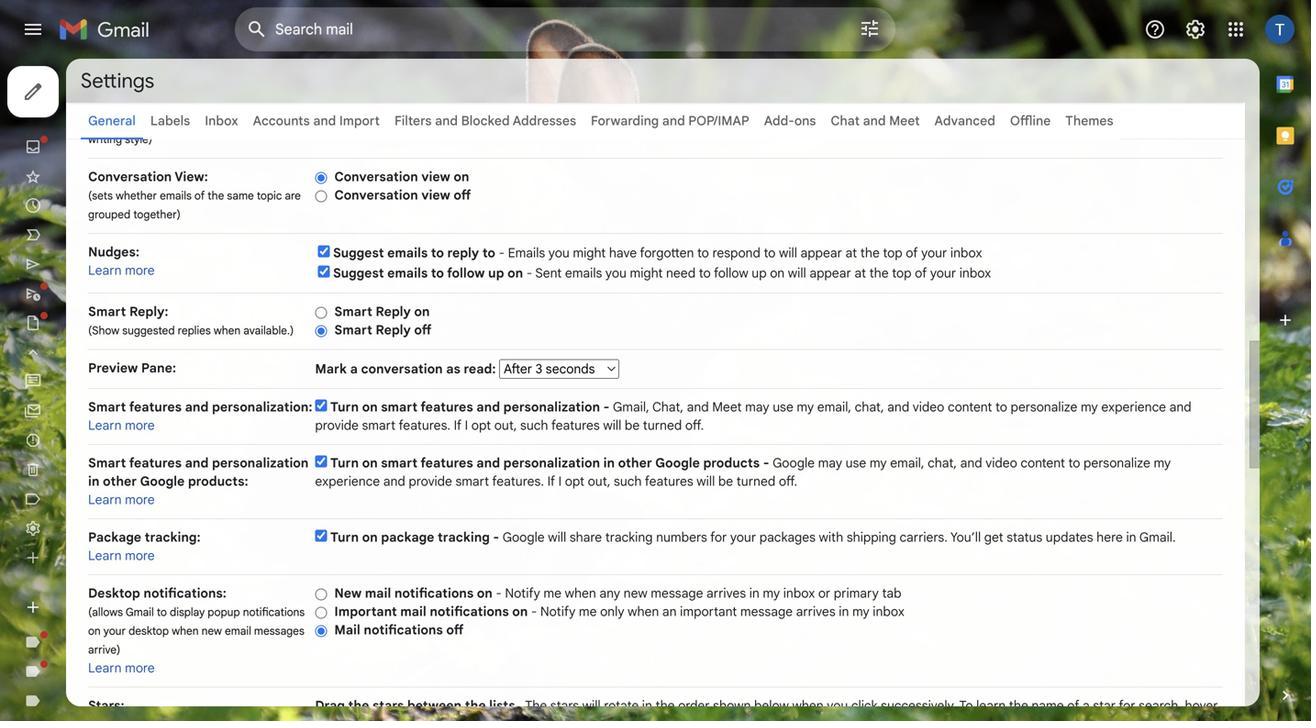 Task type: vqa. For each thing, say whether or not it's contained in the screenshot.
top If
yes



Task type: locate. For each thing, give the bounding box(es) containing it.
if down turn on smart features and personalization in other google products -
[[548, 474, 555, 490]]

None checkbox
[[318, 245, 330, 257], [318, 266, 330, 278], [318, 245, 330, 257], [318, 266, 330, 278]]

1 vertical spatial me
[[579, 604, 597, 620]]

when inside the stars will rotate in the order shown below when you click successively. to learn the name of a star for search, hover your mouse over the image.
[[792, 698, 824, 714]]

1 vertical spatial might
[[630, 265, 663, 281]]

2 vertical spatial off
[[446, 622, 464, 638]]

more inside desktop notifications: (allows gmail to display popup notifications on your desktop when new email messages arrive) learn more
[[125, 660, 155, 676]]

0 horizontal spatial content
[[948, 399, 992, 415]]

personalization up share
[[504, 455, 600, 471]]

1 horizontal spatial content
[[1021, 455, 1065, 471]]

google left share
[[503, 530, 545, 546]]

desktop
[[88, 586, 140, 602]]

smart reply: (show suggested replies when available.)
[[88, 304, 294, 338]]

learn more link down nudges:
[[88, 262, 155, 279]]

emails
[[160, 189, 192, 203], [387, 245, 428, 261], [387, 265, 428, 281], [565, 265, 602, 281]]

notify left 'only'
[[540, 604, 576, 620]]

tab list
[[1260, 59, 1311, 655]]

3 learn from the top
[[88, 492, 122, 508]]

1 vertical spatial top
[[892, 265, 912, 281]]

personalize inside google may use my email, chat, and video content to personalize my experience and provide smart features. if i opt out, such features will be turned off.
[[1084, 455, 1151, 471]]

Search mail text field
[[275, 20, 808, 39]]

off. inside gmail, chat, and meet may use my email, chat, and video content to personalize my experience and provide smart features. if i opt out, such features will be turned off.
[[685, 418, 704, 434]]

conversation for conversation view on
[[334, 169, 418, 185]]

out, down turn on smart features and personalization -
[[494, 418, 517, 434]]

Smart Reply off radio
[[315, 324, 327, 338]]

1 vertical spatial off.
[[779, 474, 798, 490]]

the inside conversation view: (sets whether emails of the same topic are grouped together)
[[208, 189, 224, 203]]

1 horizontal spatial use
[[846, 455, 867, 471]]

3 turn from the top
[[330, 530, 359, 546]]

smart inside smart features and personalization in other google products: learn more
[[88, 455, 126, 471]]

reply for off
[[376, 322, 411, 338]]

conversation inside conversation view: (sets whether emails of the same topic are grouped together)
[[88, 169, 172, 185]]

learn down arrive)
[[88, 660, 122, 676]]

more inside nudges: learn more
[[125, 262, 155, 279]]

personalization
[[504, 399, 600, 415], [212, 455, 309, 471], [504, 455, 600, 471]]

navigation
[[0, 59, 220, 721]]

None search field
[[235, 7, 896, 51]]

1 vertical spatial other
[[103, 474, 137, 490]]

a left the star
[[1083, 698, 1090, 714]]

3 learn more link from the top
[[88, 492, 155, 508]]

0 horizontal spatial experience
[[315, 474, 380, 490]]

more down package
[[125, 548, 155, 564]]

the
[[525, 698, 547, 714]]

1 learn more link from the top
[[88, 262, 155, 279]]

such down gmail,
[[614, 474, 642, 490]]

when right below
[[792, 698, 824, 714]]

personalization up turn on smart features and personalization in other google products -
[[504, 399, 600, 415]]

1 vertical spatial off
[[414, 322, 432, 338]]

0 vertical spatial off.
[[685, 418, 704, 434]]

email,
[[817, 399, 852, 415], [890, 455, 925, 471]]

suggest for suggest emails to reply to - emails you might have forgotten to respond to will appear at the top of your inbox
[[333, 245, 384, 261]]

1 horizontal spatial features.
[[492, 474, 544, 490]]

Conversation view on radio
[[315, 171, 327, 185]]

features inside the smart features and personalization: learn more
[[129, 399, 182, 415]]

0 vertical spatial such
[[520, 418, 548, 434]]

new
[[334, 586, 362, 602]]

mail for new
[[365, 586, 391, 602]]

pop/imap
[[689, 113, 750, 129]]

new down popup
[[202, 625, 222, 638]]

1 horizontal spatial tracking
[[605, 530, 653, 546]]

conversation view on
[[334, 169, 469, 185]]

0 horizontal spatial arrives
[[707, 586, 746, 602]]

use
[[773, 399, 794, 415], [846, 455, 867, 471]]

main menu image
[[22, 18, 44, 40]]

1 vertical spatial email,
[[890, 455, 925, 471]]

meet right chat
[[889, 113, 920, 129]]

0 horizontal spatial personalize
[[1011, 399, 1078, 415]]

turn for turn on smart features and personalization -
[[330, 399, 359, 415]]

1 vertical spatial if
[[548, 474, 555, 490]]

when inside desktop notifications: (allows gmail to display popup notifications on your desktop when new email messages arrive) learn more
[[172, 625, 199, 638]]

follow down reply
[[447, 265, 485, 281]]

view down conversation view on
[[421, 187, 450, 203]]

0 horizontal spatial i
[[465, 418, 468, 434]]

and
[[313, 113, 336, 129], [435, 113, 458, 129], [662, 113, 685, 129], [863, 113, 886, 129], [185, 399, 209, 415], [477, 399, 500, 415], [687, 399, 709, 415], [888, 399, 910, 415], [1170, 399, 1192, 415], [185, 455, 209, 471], [477, 455, 500, 471], [961, 455, 983, 471], [383, 474, 405, 490]]

smart inside the smart features and personalization: learn more
[[88, 399, 126, 415]]

0 horizontal spatial features.
[[399, 418, 451, 434]]

such inside google may use my email, chat, and video content to personalize my experience and provide smart features. if i opt out, such features will be turned off.
[[614, 474, 642, 490]]

popup
[[208, 606, 240, 619]]

me
[[544, 586, 562, 602], [579, 604, 597, 620]]

0 horizontal spatial me
[[544, 586, 562, 602]]

view up conversation view off
[[421, 169, 450, 185]]

1 vertical spatial at
[[855, 265, 866, 281]]

such
[[520, 418, 548, 434], [614, 474, 642, 490]]

gmail.
[[1140, 530, 1176, 546]]

google may use my email, chat, and video content to personalize my experience and provide smart features. if i opt out, such features will be turned off.
[[315, 455, 1171, 490]]

1 vertical spatial meet
[[712, 399, 742, 415]]

2 turn from the top
[[330, 455, 359, 471]]

1 horizontal spatial for
[[1119, 698, 1136, 714]]

off up reply
[[454, 187, 471, 203]]

more inside the smart features and personalization: learn more
[[125, 418, 155, 434]]

smart inside gmail, chat, and meet may use my email, chat, and video content to personalize my experience and provide smart features. if i opt out, such features will be turned off.
[[362, 418, 396, 434]]

follow
[[447, 265, 485, 281], [714, 265, 749, 281]]

2 vertical spatial turn
[[330, 530, 359, 546]]

1 vertical spatial mail
[[400, 604, 427, 620]]

your
[[266, 114, 288, 128], [921, 245, 947, 261], [930, 265, 956, 281], [730, 530, 756, 546], [103, 625, 126, 638], [315, 716, 341, 721]]

content inside google may use my email, chat, and video content to personalize my experience and provide smart features. if i opt out, such features will be turned off.
[[1021, 455, 1065, 471]]

accounts
[[253, 113, 310, 129]]

features inside google may use my email, chat, and video content to personalize my experience and provide smart features. if i opt out, such features will be turned off.
[[645, 474, 694, 490]]

1 vertical spatial may
[[818, 455, 843, 471]]

emails down view:
[[160, 189, 192, 203]]

0 vertical spatial reply
[[376, 304, 411, 320]]

smart down the preview
[[88, 399, 126, 415]]

message up an
[[651, 586, 703, 602]]

mail up important
[[365, 586, 391, 602]]

chat and meet link
[[831, 113, 920, 129]]

opt down turn on smart features and personalization -
[[472, 418, 491, 434]]

smart right smart reply off option
[[334, 322, 372, 338]]

0 vertical spatial new
[[624, 586, 648, 602]]

turned down chat,
[[643, 418, 682, 434]]

2 view from the top
[[421, 187, 450, 203]]

conversation up conversation view off
[[334, 169, 418, 185]]

learn more link for smart features and personalization in other google products:
[[88, 492, 155, 508]]

smart inside smart reply: (show suggested replies when available.)
[[88, 304, 126, 320]]

smart reply off
[[334, 322, 432, 338]]

0 horizontal spatial be
[[625, 418, 640, 434]]

features up turn on smart features and personalization in other google products -
[[551, 418, 600, 434]]

notify for notify me only when an important message arrives in my inbox
[[540, 604, 576, 620]]

with
[[819, 530, 844, 546]]

0 vertical spatial message
[[651, 586, 703, 602]]

0 vertical spatial view
[[421, 169, 450, 185]]

mark
[[315, 361, 347, 377]]

1 vertical spatial appear
[[810, 265, 851, 281]]

arrives
[[707, 586, 746, 602], [796, 604, 836, 620]]

1 vertical spatial new
[[202, 625, 222, 638]]

an
[[663, 604, 677, 620]]

1 horizontal spatial chat,
[[928, 455, 957, 471]]

2 tracking from the left
[[605, 530, 653, 546]]

1 vertical spatial arrives
[[796, 604, 836, 620]]

is
[[175, 114, 183, 128]]

when down display
[[172, 625, 199, 638]]

2 learn from the top
[[88, 418, 122, 434]]

1 horizontal spatial up
[[752, 265, 767, 281]]

0 horizontal spatial mail
[[365, 586, 391, 602]]

1 suggest from the top
[[333, 245, 384, 261]]

5 more from the top
[[125, 660, 155, 676]]

provide down "mark"
[[315, 418, 359, 434]]

of
[[194, 189, 205, 203], [906, 245, 918, 261], [915, 265, 927, 281], [1068, 698, 1080, 714]]

features down the smart features and personalization: learn more
[[129, 455, 182, 471]]

1 vertical spatial be
[[718, 474, 733, 490]]

turn for turn on smart features and personalization in other google products -
[[330, 455, 359, 471]]

packages
[[760, 530, 816, 546]]

suggest for suggest emails to follow up on - sent emails you might need to follow up on will appear at the top of your inbox
[[333, 265, 384, 281]]

personalization:
[[212, 399, 312, 415]]

might down suggest emails to reply to - emails you might have forgotten to respond to will appear at the top of your inbox
[[630, 265, 663, 281]]

use up google may use my email, chat, and video content to personalize my experience and provide smart features. if i opt out, such features will be turned off. in the bottom of the page
[[773, 399, 794, 415]]

1 turn from the top
[[330, 399, 359, 415]]

conversation up whether
[[88, 169, 172, 185]]

products
[[703, 455, 760, 471]]

0 horizontal spatial up
[[488, 265, 504, 281]]

0 horizontal spatial email,
[[817, 399, 852, 415]]

suggested
[[122, 324, 175, 338]]

stars
[[373, 698, 404, 714], [550, 698, 579, 714]]

on
[[454, 169, 469, 185], [508, 265, 523, 281], [770, 265, 785, 281], [414, 304, 430, 320], [362, 399, 378, 415], [362, 455, 378, 471], [362, 530, 378, 546], [477, 586, 493, 602], [512, 604, 528, 620], [88, 625, 101, 638]]

more down nudges:
[[125, 262, 155, 279]]

1 horizontal spatial be
[[718, 474, 733, 490]]

may up the with
[[818, 455, 843, 471]]

successively.
[[881, 698, 957, 714]]

in up package
[[88, 474, 100, 490]]

other up package
[[103, 474, 137, 490]]

learn down package
[[88, 548, 122, 564]]

notify
[[505, 586, 540, 602], [540, 604, 576, 620]]

smart for smart reply off
[[334, 322, 372, 338]]

i down turn on smart features and personalization -
[[465, 418, 468, 434]]

notify left any
[[505, 586, 540, 602]]

a right "mark"
[[350, 361, 358, 377]]

1 learn from the top
[[88, 262, 122, 279]]

0 vertical spatial be
[[625, 418, 640, 434]]

0 vertical spatial if
[[454, 418, 462, 434]]

0 horizontal spatial you
[[549, 245, 570, 261]]

more down desktop
[[125, 660, 155, 676]]

4 learn more link from the top
[[88, 548, 155, 564]]

1 horizontal spatial opt
[[565, 474, 585, 490]]

off up between
[[446, 622, 464, 638]]

you down the have
[[606, 265, 627, 281]]

smart right smart reply on radio
[[334, 304, 372, 320]]

you up sent
[[549, 245, 570, 261]]

learn more link for nudges:
[[88, 262, 155, 279]]

be down products
[[718, 474, 733, 490]]

0 horizontal spatial such
[[520, 418, 548, 434]]

1 vertical spatial reply
[[376, 322, 411, 338]]

tracking right package
[[438, 530, 490, 546]]

meet up products
[[712, 399, 742, 415]]

nudges:
[[88, 244, 139, 260]]

features down the pane:
[[129, 399, 182, 415]]

new up important mail notifications on - notify me only when an important message arrives in my inbox
[[624, 586, 648, 602]]

tracking:
[[145, 530, 201, 546]]

learn inside desktop notifications: (allows gmail to display popup notifications on your desktop when new email messages arrive) learn more
[[88, 660, 122, 676]]

personalize inside gmail, chat, and meet may use my email, chat, and video content to personalize my experience and provide smart features. if i opt out, such features will be turned off.
[[1011, 399, 1078, 415]]

other down gmail,
[[618, 455, 652, 471]]

when right replies
[[214, 324, 241, 338]]

might
[[573, 245, 606, 261], [630, 265, 663, 281]]

replies
[[178, 324, 211, 338]]

i inside gmail, chat, and meet may use my email, chat, and video content to personalize my experience and provide smart features. if i opt out, such features will be turned off.
[[465, 418, 468, 434]]

up left sent
[[488, 265, 504, 281]]

the
[[208, 189, 224, 203], [861, 245, 880, 261], [870, 265, 889, 281], [348, 698, 369, 714], [465, 698, 486, 714], [656, 698, 675, 714], [1009, 698, 1029, 714], [416, 716, 435, 721]]

if
[[454, 418, 462, 434], [548, 474, 555, 490]]

smart up package
[[88, 455, 126, 471]]

1 horizontal spatial stars
[[550, 698, 579, 714]]

personalized
[[186, 114, 250, 128]]

1 vertical spatial you
[[606, 265, 627, 281]]

use up the shipping
[[846, 455, 867, 471]]

personalization up products:
[[212, 455, 309, 471]]

meet inside gmail, chat, and meet may use my email, chat, and video content to personalize my experience and provide smart features. if i opt out, such features will be turned off.
[[712, 399, 742, 415]]

to
[[253, 114, 263, 128], [431, 245, 444, 261], [483, 245, 496, 261], [697, 245, 709, 261], [764, 245, 776, 261], [431, 265, 444, 281], [699, 265, 711, 281], [996, 399, 1008, 415], [1069, 455, 1081, 471], [157, 606, 167, 619]]

2 learn more link from the top
[[88, 418, 155, 434]]

out, down turn on smart features and personalization in other google products -
[[588, 474, 611, 490]]

i down turn on smart features and personalization in other google products -
[[559, 474, 562, 490]]

-
[[499, 245, 505, 261], [527, 265, 532, 281], [604, 399, 610, 415], [763, 455, 770, 471], [493, 530, 499, 546], [496, 586, 502, 602], [531, 604, 537, 620]]

emails left reply
[[387, 245, 428, 261]]

1 horizontal spatial out,
[[588, 474, 611, 490]]

New mail notifications on radio
[[315, 588, 327, 601]]

learn more link down arrive)
[[88, 660, 155, 676]]

reply up the smart reply off
[[376, 304, 411, 320]]

me left any
[[544, 586, 562, 602]]

if down turn on smart features and personalization -
[[454, 418, 462, 434]]

reply down smart reply on
[[376, 322, 411, 338]]

appear
[[801, 245, 842, 261], [810, 265, 851, 281]]

1 vertical spatial opt
[[565, 474, 585, 490]]

learn down nudges:
[[88, 262, 122, 279]]

conversation down conversation view on
[[334, 187, 418, 203]]

features down as
[[421, 399, 473, 415]]

1 view from the top
[[421, 169, 450, 185]]

click
[[852, 698, 878, 714]]

new inside desktop notifications: (allows gmail to display popup notifications on your desktop when new email messages arrive) learn more
[[202, 625, 222, 638]]

personalize
[[1011, 399, 1078, 415], [1084, 455, 1151, 471]]

0 vertical spatial might
[[573, 245, 606, 261]]

together)
[[133, 208, 181, 222]]

provide up package
[[409, 474, 452, 490]]

emails
[[508, 245, 545, 261]]

3 more from the top
[[125, 492, 155, 508]]

1 vertical spatial for
[[1119, 698, 1136, 714]]

opt down turn on smart features and personalization in other google products -
[[565, 474, 585, 490]]

available.)
[[243, 324, 294, 338]]

Conversation view off radio
[[315, 189, 327, 203]]

None checkbox
[[315, 400, 327, 412], [315, 456, 327, 468], [315, 530, 327, 542], [315, 400, 327, 412], [315, 456, 327, 468], [315, 530, 327, 542]]

0 horizontal spatial video
[[913, 399, 945, 415]]

suggest
[[333, 245, 384, 261], [333, 265, 384, 281]]

experience inside google may use my email, chat, and video content to personalize my experience and provide smart features. if i opt out, such features will be turned off.
[[315, 474, 380, 490]]

my
[[797, 399, 814, 415], [1081, 399, 1098, 415], [870, 455, 887, 471], [1154, 455, 1171, 471], [763, 586, 780, 602], [853, 604, 870, 620]]

0 vertical spatial may
[[745, 399, 770, 415]]

if inside google may use my email, chat, and video content to personalize my experience and provide smart features. if i opt out, such features will be turned off.
[[548, 474, 555, 490]]

stars right the at the left
[[550, 698, 579, 714]]

1 horizontal spatial mail
[[400, 604, 427, 620]]

suggest emails to reply to - emails you might have forgotten to respond to will appear at the top of your inbox
[[333, 245, 982, 261]]

your inside "(smart compose is personalized to your writing style)"
[[266, 114, 288, 128]]

tracking
[[438, 530, 490, 546], [605, 530, 653, 546]]

5 learn from the top
[[88, 660, 122, 676]]

1 horizontal spatial video
[[986, 455, 1018, 471]]

use inside google may use my email, chat, and video content to personalize my experience and provide smart features. if i opt out, such features will be turned off.
[[846, 455, 867, 471]]

1 reply from the top
[[376, 304, 411, 320]]

provide inside gmail, chat, and meet may use my email, chat, and video content to personalize my experience and provide smart features. if i opt out, such features will be turned off.
[[315, 418, 359, 434]]

meet
[[889, 113, 920, 129], [712, 399, 742, 415]]

2 stars from the left
[[550, 698, 579, 714]]

learn up package
[[88, 492, 122, 508]]

0 vertical spatial use
[[773, 399, 794, 415]]

0 vertical spatial off
[[454, 187, 471, 203]]

on inside desktop notifications: (allows gmail to display popup notifications on your desktop when new email messages arrive) learn more
[[88, 625, 101, 638]]

hover
[[1185, 698, 1218, 714]]

for right numbers
[[710, 530, 727, 546]]

1 vertical spatial out,
[[588, 474, 611, 490]]

1 vertical spatial provide
[[409, 474, 452, 490]]

updates
[[1046, 530, 1094, 546]]

smart features and personalization in other google products: learn more
[[88, 455, 309, 508]]

2 reply from the top
[[376, 322, 411, 338]]

0 vertical spatial other
[[618, 455, 652, 471]]

learn inside smart features and personalization in other google products: learn more
[[88, 492, 122, 508]]

features inside smart features and personalization in other google products: learn more
[[129, 455, 182, 471]]

up
[[488, 265, 504, 281], [752, 265, 767, 281]]

4 more from the top
[[125, 548, 155, 564]]

features. inside google may use my email, chat, and video content to personalize my experience and provide smart features. if i opt out, such features will be turned off.
[[492, 474, 544, 490]]

off up mark a conversation as read:
[[414, 322, 432, 338]]

1 horizontal spatial provide
[[409, 474, 452, 490]]

learn more link up package
[[88, 492, 155, 508]]

content inside gmail, chat, and meet may use my email, chat, and video content to personalize my experience and provide smart features. if i opt out, such features will be turned off.
[[948, 399, 992, 415]]

arrives up important
[[707, 586, 746, 602]]

1 horizontal spatial me
[[579, 604, 597, 620]]

drag
[[315, 698, 345, 714]]

learn inside the smart features and personalization: learn more
[[88, 418, 122, 434]]

0 horizontal spatial use
[[773, 399, 794, 415]]

google down gmail, chat, and meet may use my email, chat, and video content to personalize my experience and provide smart features. if i opt out, such features will be turned off.
[[773, 455, 815, 471]]

at
[[846, 245, 857, 261], [855, 265, 866, 281]]

grouped
[[88, 208, 131, 222]]

0 horizontal spatial turned
[[643, 418, 682, 434]]

1 horizontal spatial if
[[548, 474, 555, 490]]

1 vertical spatial video
[[986, 455, 1018, 471]]

notifications inside desktop notifications: (allows gmail to display popup notifications on your desktop when new email messages arrive) learn more
[[243, 606, 305, 619]]

0 vertical spatial opt
[[472, 418, 491, 434]]

off for smart reply on
[[414, 322, 432, 338]]

0 vertical spatial out,
[[494, 418, 517, 434]]

same
[[227, 189, 254, 203]]

out, inside google may use my email, chat, and video content to personalize my experience and provide smart features. if i opt out, such features will be turned off.
[[588, 474, 611, 490]]

learn inside nudges: learn more
[[88, 262, 122, 279]]

experience
[[1102, 399, 1167, 415], [315, 474, 380, 490]]

email, inside google may use my email, chat, and video content to personalize my experience and provide smart features. if i opt out, such features will be turned off.
[[890, 455, 925, 471]]

mail up mail notifications off
[[400, 604, 427, 620]]

chat, inside google may use my email, chat, and video content to personalize my experience and provide smart features. if i opt out, such features will be turned off.
[[928, 455, 957, 471]]

1 horizontal spatial you
[[606, 265, 627, 281]]

may up products
[[745, 399, 770, 415]]

Important mail notifications on radio
[[315, 606, 327, 620]]

import
[[339, 113, 380, 129]]

products:
[[188, 474, 248, 490]]

1 vertical spatial such
[[614, 474, 642, 490]]

your inside desktop notifications: (allows gmail to display popup notifications on your desktop when new email messages arrive) learn more
[[103, 625, 126, 638]]

turned down products
[[737, 474, 776, 490]]

1 vertical spatial view
[[421, 187, 450, 203]]

2 up from the left
[[752, 265, 767, 281]]

0 horizontal spatial chat,
[[855, 399, 884, 415]]

stars up over
[[373, 698, 404, 714]]

numbers
[[656, 530, 707, 546]]

be
[[625, 418, 640, 434], [718, 474, 733, 490]]

preview
[[88, 360, 138, 376]]

0 vertical spatial chat,
[[855, 399, 884, 415]]

you left click
[[827, 698, 848, 714]]

may inside google may use my email, chat, and video content to personalize my experience and provide smart features. if i opt out, such features will be turned off.
[[818, 455, 843, 471]]

turn on package tracking - google will share tracking numbers for your packages with shipping carriers. you'll get status updates here in gmail.
[[330, 530, 1176, 546]]

in right rotate at the bottom left
[[642, 698, 652, 714]]

0 vertical spatial content
[[948, 399, 992, 415]]

learn down the preview
[[88, 418, 122, 434]]

tracking right share
[[605, 530, 653, 546]]

0 horizontal spatial a
[[350, 361, 358, 377]]

2 horizontal spatial you
[[827, 698, 848, 714]]

1 horizontal spatial off.
[[779, 474, 798, 490]]

more inside package tracking: learn more
[[125, 548, 155, 564]]

1 more from the top
[[125, 262, 155, 279]]

out,
[[494, 418, 517, 434], [588, 474, 611, 490]]

of inside conversation view: (sets whether emails of the same topic are grouped together)
[[194, 189, 205, 203]]

features. down turn on smart features and personalization in other google products -
[[492, 474, 544, 490]]

4 learn from the top
[[88, 548, 122, 564]]

video inside gmail, chat, and meet may use my email, chat, and video content to personalize my experience and provide smart features. if i opt out, such features will be turned off.
[[913, 399, 945, 415]]

1 vertical spatial content
[[1021, 455, 1065, 471]]

more up package
[[125, 492, 155, 508]]

more down the preview pane:
[[125, 418, 155, 434]]

1 horizontal spatial email,
[[890, 455, 925, 471]]

to inside desktop notifications: (allows gmail to display popup notifications on your desktop when new email messages arrive) learn more
[[157, 606, 167, 619]]

1 horizontal spatial turned
[[737, 474, 776, 490]]

smart up '(show'
[[88, 304, 126, 320]]

google inside smart features and personalization in other google products: learn more
[[140, 474, 185, 490]]

features.
[[399, 418, 451, 434], [492, 474, 544, 490]]

for right the star
[[1119, 698, 1136, 714]]

features up numbers
[[645, 474, 694, 490]]

0 horizontal spatial follow
[[447, 265, 485, 281]]

message
[[651, 586, 703, 602], [741, 604, 793, 620]]

learn more link down the preview
[[88, 418, 155, 434]]

2 suggest from the top
[[333, 265, 384, 281]]

important
[[680, 604, 737, 620]]

off. up packages
[[779, 474, 798, 490]]

0 horizontal spatial other
[[103, 474, 137, 490]]

2 vertical spatial you
[[827, 698, 848, 714]]

1 horizontal spatial i
[[559, 474, 562, 490]]

2 more from the top
[[125, 418, 155, 434]]

view:
[[175, 169, 208, 185]]

0 vertical spatial suggest
[[333, 245, 384, 261]]

such up turn on smart features and personalization in other google products -
[[520, 418, 548, 434]]

smart for smart features and personalization: learn more
[[88, 399, 126, 415]]

lists.
[[489, 698, 519, 714]]

be inside google may use my email, chat, and video content to personalize my experience and provide smart features. if i opt out, such features will be turned off.
[[718, 474, 733, 490]]

0 vertical spatial appear
[[801, 245, 842, 261]]

1 vertical spatial personalize
[[1084, 455, 1151, 471]]



Task type: describe. For each thing, give the bounding box(es) containing it.
conversation for conversation view: (sets whether emails of the same topic are grouped together)
[[88, 169, 172, 185]]

in down primary at the right bottom of the page
[[839, 604, 849, 620]]

features inside gmail, chat, and meet may use my email, chat, and video content to personalize my experience and provide smart features. if i opt out, such features will be turned off.
[[551, 418, 600, 434]]

shipping
[[847, 530, 897, 546]]

gmail image
[[59, 11, 159, 48]]

display
[[170, 606, 205, 619]]

settings image
[[1185, 18, 1207, 40]]

chat and meet
[[831, 113, 920, 129]]

smart for smart features and personalization in other google products: learn more
[[88, 455, 126, 471]]

may inside gmail, chat, and meet may use my email, chat, and video content to personalize my experience and provide smart features. if i opt out, such features will be turned off.
[[745, 399, 770, 415]]

1 up from the left
[[488, 265, 504, 281]]

personalization for turn on smart features and personalization -
[[504, 399, 600, 415]]

star
[[1093, 698, 1116, 714]]

learn more link for smart features and personalization:
[[88, 418, 155, 434]]

support image
[[1144, 18, 1166, 40]]

will inside gmail, chat, and meet may use my email, chat, and video content to personalize my experience and provide smart features. if i opt out, such features will be turned off.
[[603, 418, 622, 434]]

Smart Reply on radio
[[315, 306, 327, 320]]

conversation for conversation view off
[[334, 187, 418, 203]]

smart inside google may use my email, chat, and video content to personalize my experience and provide smart features. if i opt out, such features will be turned off.
[[456, 474, 489, 490]]

in down gmail,
[[604, 455, 615, 471]]

advanced search options image
[[852, 10, 888, 47]]

arrive)
[[88, 643, 120, 657]]

(smart
[[88, 114, 122, 128]]

to inside "(smart compose is personalized to your writing style)"
[[253, 114, 263, 128]]

provide inside google may use my email, chat, and video content to personalize my experience and provide smart features. if i opt out, such features will be turned off.
[[409, 474, 452, 490]]

learn inside package tracking: learn more
[[88, 548, 122, 564]]

use inside gmail, chat, and meet may use my email, chat, and video content to personalize my experience and provide smart features. if i opt out, such features will be turned off.
[[773, 399, 794, 415]]

0 vertical spatial at
[[846, 245, 857, 261]]

other inside smart features and personalization in other google products: learn more
[[103, 474, 137, 490]]

shown
[[713, 698, 751, 714]]

for inside the stars will rotate in the order shown below when you click successively. to learn the name of a star for search, hover your mouse over the image.
[[1119, 698, 1136, 714]]

reply for on
[[376, 304, 411, 320]]

off. inside google may use my email, chat, and video content to personalize my experience and provide smart features. if i opt out, such features will be turned off.
[[779, 474, 798, 490]]

need
[[666, 265, 696, 281]]

and inside smart features and personalization in other google products: learn more
[[185, 455, 209, 471]]

(allows
[[88, 606, 123, 619]]

blocked
[[461, 113, 510, 129]]

mark a conversation as read:
[[315, 361, 499, 377]]

such inside gmail, chat, and meet may use my email, chat, and video content to personalize my experience and provide smart features. if i opt out, such features will be turned off.
[[520, 418, 548, 434]]

over
[[387, 716, 412, 721]]

personalization inside smart features and personalization in other google products: learn more
[[212, 455, 309, 471]]

new mail notifications on - notify me when any new message arrives in my inbox or primary tab
[[334, 586, 902, 602]]

accounts and import
[[253, 113, 380, 129]]

sent
[[535, 265, 562, 281]]

when left an
[[628, 604, 659, 620]]

only
[[600, 604, 625, 620]]

get
[[985, 530, 1004, 546]]

style)
[[125, 133, 152, 146]]

stars inside the stars will rotate in the order shown below when you click successively. to learn the name of a star for search, hover your mouse over the image.
[[550, 698, 579, 714]]

preview pane:
[[88, 360, 176, 376]]

important mail notifications on - notify me only when an important message arrives in my inbox
[[334, 604, 905, 620]]

emails up smart reply on
[[387, 265, 428, 281]]

rotate
[[604, 698, 639, 714]]

(smart compose is personalized to your writing style)
[[88, 114, 288, 146]]

Mail notifications off radio
[[315, 624, 327, 638]]

1 tracking from the left
[[438, 530, 490, 546]]

ons
[[795, 113, 816, 129]]

be inside gmail, chat, and meet may use my email, chat, and video content to personalize my experience and provide smart features. if i opt out, such features will be turned off.
[[625, 418, 640, 434]]

learn more link for package tracking:
[[88, 548, 155, 564]]

tab
[[882, 586, 902, 602]]

out, inside gmail, chat, and meet may use my email, chat, and video content to personalize my experience and provide smart features. if i opt out, such features will be turned off.
[[494, 418, 517, 434]]

me for when
[[544, 586, 562, 602]]

forgotten
[[640, 245, 694, 261]]

messages
[[254, 625, 305, 638]]

package
[[381, 530, 434, 546]]

1 horizontal spatial other
[[618, 455, 652, 471]]

will inside the stars will rotate in the order shown below when you click successively. to learn the name of a star for search, hover your mouse over the image.
[[582, 698, 601, 714]]

have
[[609, 245, 637, 261]]

0 horizontal spatial message
[[651, 586, 703, 602]]

are
[[285, 189, 301, 203]]

pane:
[[141, 360, 176, 376]]

turned inside gmail, chat, and meet may use my email, chat, and video content to personalize my experience and provide smart features. if i opt out, such features will be turned off.
[[643, 418, 682, 434]]

emails right sent
[[565, 265, 602, 281]]

filters and blocked addresses link
[[395, 113, 576, 129]]

addresses
[[513, 113, 576, 129]]

gmail,
[[613, 399, 650, 415]]

reply:
[[129, 304, 168, 320]]

0 vertical spatial top
[[883, 245, 903, 261]]

0 vertical spatial arrives
[[707, 586, 746, 602]]

to inside google may use my email, chat, and video content to personalize my experience and provide smart features. if i opt out, such features will be turned off.
[[1069, 455, 1081, 471]]

add-
[[764, 113, 795, 129]]

email, inside gmail, chat, and meet may use my email, chat, and video content to personalize my experience and provide smart features. if i opt out, such features will be turned off.
[[817, 399, 852, 415]]

0 vertical spatial a
[[350, 361, 358, 377]]

forwarding and pop/imap
[[591, 113, 750, 129]]

opt inside gmail, chat, and meet may use my email, chat, and video content to personalize my experience and provide smart features. if i opt out, such features will be turned off.
[[472, 418, 491, 434]]

inbox link
[[205, 113, 238, 129]]

and inside the smart features and personalization: learn more
[[185, 399, 209, 415]]

google inside google may use my email, chat, and video content to personalize my experience and provide smart features. if i opt out, such features will be turned off.
[[773, 455, 815, 471]]

when left any
[[565, 586, 596, 602]]

inbox
[[205, 113, 238, 129]]

1 horizontal spatial arrives
[[796, 604, 836, 620]]

share
[[570, 530, 602, 546]]

if inside gmail, chat, and meet may use my email, chat, and video content to personalize my experience and provide smart features. if i opt out, such features will be turned off.
[[454, 418, 462, 434]]

of inside the stars will rotate in the order shown below when you click successively. to learn the name of a star for search, hover your mouse over the image.
[[1068, 698, 1080, 714]]

5 learn more link from the top
[[88, 660, 155, 676]]

conversation view: (sets whether emails of the same topic are grouped together)
[[88, 169, 301, 222]]

gmail, chat, and meet may use my email, chat, and video content to personalize my experience and provide smart features. if i opt out, such features will be turned off.
[[315, 399, 1192, 434]]

you inside the stars will rotate in the order shown below when you click successively. to learn the name of a star for search, hover your mouse over the image.
[[827, 698, 848, 714]]

package tracking: learn more
[[88, 530, 201, 564]]

chat
[[831, 113, 860, 129]]

view for off
[[421, 187, 450, 203]]

notify for notify me when any new message arrives in my inbox or primary tab
[[505, 586, 540, 602]]

features down turn on smart features and personalization -
[[421, 455, 473, 471]]

in down turn on package tracking - google will share tracking numbers for your packages with shipping carriers. you'll get status updates here in gmail.
[[750, 586, 760, 602]]

off for conversation view on
[[454, 187, 471, 203]]

a inside the stars will rotate in the order shown below when you click successively. to learn the name of a star for search, hover your mouse over the image.
[[1083, 698, 1090, 714]]

more inside smart features and personalization in other google products: learn more
[[125, 492, 155, 508]]

turned inside google may use my email, chat, and video content to personalize my experience and provide smart features. if i opt out, such features will be turned off.
[[737, 474, 776, 490]]

any
[[600, 586, 620, 602]]

settings
[[81, 68, 154, 94]]

personalization for turn on smart features and personalization in other google products -
[[504, 455, 600, 471]]

offline
[[1010, 113, 1051, 129]]

1 stars from the left
[[373, 698, 404, 714]]

primary
[[834, 586, 879, 602]]

general
[[88, 113, 136, 129]]

conversation view off
[[334, 187, 471, 203]]

1 follow from the left
[[447, 265, 485, 281]]

opt inside google may use my email, chat, and video content to personalize my experience and provide smart features. if i opt out, such features will be turned off.
[[565, 474, 585, 490]]

1 vertical spatial message
[[741, 604, 793, 620]]

order
[[678, 698, 710, 714]]

when inside smart reply: (show suggested replies when available.)
[[214, 324, 241, 338]]

to inside gmail, chat, and meet may use my email, chat, and video content to personalize my experience and provide smart features. if i opt out, such features will be turned off.
[[996, 399, 1008, 415]]

1 horizontal spatial new
[[624, 586, 648, 602]]

whether
[[116, 189, 157, 203]]

turn on smart features and personalization -
[[330, 399, 613, 415]]

video inside google may use my email, chat, and video content to personalize my experience and provide smart features. if i opt out, such features will be turned off.
[[986, 455, 1018, 471]]

i inside google may use my email, chat, and video content to personalize my experience and provide smart features. if i opt out, such features will be turned off.
[[559, 474, 562, 490]]

0 vertical spatial for
[[710, 530, 727, 546]]

add-ons
[[764, 113, 816, 129]]

below
[[754, 698, 789, 714]]

mouse
[[344, 716, 383, 721]]

experience inside gmail, chat, and meet may use my email, chat, and video content to personalize my experience and provide smart features. if i opt out, such features will be turned off.
[[1102, 399, 1167, 415]]

advanced link
[[935, 113, 996, 129]]

(sets
[[88, 189, 113, 203]]

or
[[818, 586, 831, 602]]

view for on
[[421, 169, 450, 185]]

learn
[[977, 698, 1006, 714]]

emails inside conversation view: (sets whether emails of the same topic are grouped together)
[[160, 189, 192, 203]]

you'll
[[951, 530, 981, 546]]

search mail image
[[240, 13, 273, 46]]

smart for smart reply on
[[334, 304, 372, 320]]

2 follow from the left
[[714, 265, 749, 281]]

compose
[[125, 114, 173, 128]]

your inside the stars will rotate in the order shown below when you click successively. to learn the name of a star for search, hover your mouse over the image.
[[315, 716, 341, 721]]

smart for smart reply: (show suggested replies when available.)
[[88, 304, 126, 320]]

drag the stars between the lists.
[[315, 698, 519, 714]]

as
[[446, 361, 461, 377]]

0 vertical spatial meet
[[889, 113, 920, 129]]

carriers.
[[900, 530, 948, 546]]

me for only
[[579, 604, 597, 620]]

general link
[[88, 113, 136, 129]]

mail notifications off
[[334, 622, 464, 638]]

forwarding
[[591, 113, 659, 129]]

suggest emails to follow up on - sent emails you might need to follow up on will appear at the top of your inbox
[[333, 265, 991, 281]]

between
[[407, 698, 462, 714]]

in inside smart features and personalization in other google products: learn more
[[88, 474, 100, 490]]

filters and blocked addresses
[[395, 113, 576, 129]]

add-ons link
[[764, 113, 816, 129]]

will inside google may use my email, chat, and video content to personalize my experience and provide smart features. if i opt out, such features will be turned off.
[[697, 474, 715, 490]]

filters
[[395, 113, 432, 129]]

features. inside gmail, chat, and meet may use my email, chat, and video content to personalize my experience and provide smart features. if i opt out, such features will be turned off.
[[399, 418, 451, 434]]

package
[[88, 530, 141, 546]]

gmail
[[126, 606, 154, 619]]

google left products
[[655, 455, 700, 471]]

nudges: learn more
[[88, 244, 155, 279]]

mail for important
[[400, 604, 427, 620]]

turn on smart features and personalization in other google products -
[[330, 455, 773, 471]]

chat, inside gmail, chat, and meet may use my email, chat, and video content to personalize my experience and provide smart features. if i opt out, such features will be turned off.
[[855, 399, 884, 415]]

in inside the stars will rotate in the order shown below when you click successively. to learn the name of a star for search, hover your mouse over the image.
[[642, 698, 652, 714]]

in right here
[[1126, 530, 1137, 546]]



